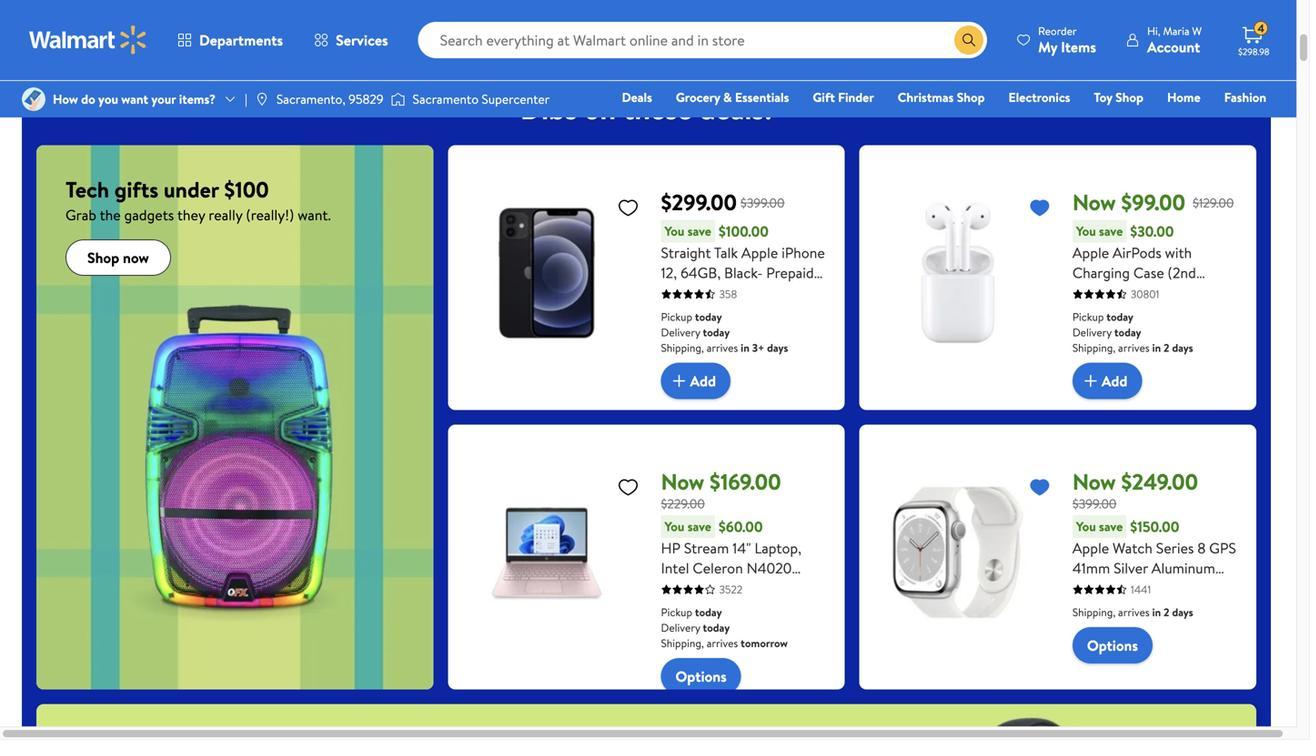 Task type: vqa. For each thing, say whether or not it's contained in the screenshot.
the Add button associated with $249.00
yes



Task type: locate. For each thing, give the bounding box(es) containing it.
with down $30.00
[[1166, 243, 1193, 263]]

|
[[245, 90, 247, 108]]

shipping, up add to cart image
[[661, 340, 704, 356]]

gaming
[[1068, 11, 1108, 28]]

now inside now $169.00 $229.00 you save $60.00 hp stream 14" laptop, intel celeron n4020 processor, 4gb ram, 64gb emmc, pink, windows 11 (s mode) with office 365 1-yr, 14- cf2112wm
[[661, 467, 705, 497]]

0 horizontal spatial add
[[691, 371, 717, 391]]

with up the shipping, arrives in 2 days
[[1107, 578, 1134, 598]]

in down 30801
[[1153, 340, 1162, 356]]

now right add to favorites list, hp stream 14" laptop, intel celeron n4020 processor, 4gb ram, 64gb emmc, pink, windows 11 (s mode) with office 365 1-yr, 14-cf2112wm icon
[[661, 467, 705, 497]]

 image
[[22, 87, 46, 111], [391, 90, 406, 108], [255, 92, 269, 107]]

pickup down 'smartphone'
[[661, 309, 693, 325]]

& for grocery & essentials
[[724, 88, 732, 106]]

$299.00
[[661, 187, 737, 218]]

0 vertical spatial christmas
[[176, 23, 232, 41]]

s/m
[[1117, 598, 1143, 618]]

shop for shop all deals
[[58, 11, 85, 28]]

in inside pickup today delivery today shipping, arrives in 2 days
[[1153, 340, 1162, 356]]

computers & tablets
[[604, 11, 678, 41]]

grocery & essentials link
[[668, 87, 798, 107]]

sacramento supercenter
[[413, 90, 550, 108]]

 image left how
[[22, 87, 46, 111]]

gift left finder
[[813, 88, 836, 106]]

debit
[[1158, 114, 1189, 132]]

64gb,
[[681, 263, 721, 283]]

my
[[1039, 37, 1058, 57]]

& inside computers & tablets
[[669, 11, 678, 28]]

now inside now $249.00 $399.00 you save $150.00 apple watch series 8 gps 41mm silver aluminum case with white sport band - s/m
[[1073, 467, 1117, 497]]

today down talk]
[[703, 325, 730, 340]]

by left the price
[[416, 11, 429, 28]]

options link for $249.00
[[1073, 627, 1153, 664]]

gift left cards
[[976, 114, 999, 132]]

you up charging
[[1077, 222, 1097, 240]]

0 vertical spatial 2
[[1164, 340, 1170, 356]]

deals up services
[[315, 11, 343, 28]]

aluminum
[[1152, 558, 1216, 578]]

watch
[[1113, 538, 1153, 558]]

1 vertical spatial 2
[[1164, 605, 1170, 620]]

save up airpods
[[1100, 222, 1124, 240]]

& right home
[[1000, 11, 1008, 28]]

with inside you save $30.00 apple airpods with charging case (2nd generation)
[[1166, 243, 1193, 263]]

deals
[[104, 11, 132, 28], [315, 11, 343, 28]]

1 vertical spatial gift
[[976, 114, 999, 132]]

home up debit
[[1168, 88, 1201, 106]]

2 add button from the left
[[1073, 363, 1143, 399]]

Search search field
[[418, 22, 988, 58]]

apple up the generation)
[[1073, 243, 1110, 263]]

days right 3+ at the right top of the page
[[768, 340, 789, 356]]

you inside you save $100.00 straight talk apple iphone 12, 64gb, black- prepaid smartphone [locked to straight talk]
[[665, 222, 685, 240]]

cameras and drones image
[[1264, 0, 1311, 6]]

you down $299.00
[[665, 222, 685, 240]]

computers
[[604, 11, 666, 28]]

add down pickup today delivery today shipping, arrives in 2 days
[[1102, 371, 1128, 391]]

gadgets
[[124, 205, 174, 225]]

0 vertical spatial options
[[1088, 636, 1139, 656]]

0 vertical spatial $399.00
[[741, 194, 785, 212]]

cell phones & wearables link
[[1140, 0, 1234, 42]]

home
[[821, 11, 854, 28], [1168, 88, 1201, 106]]

add button for $249.00
[[1073, 363, 1143, 399]]

& right grocery
[[724, 88, 732, 106]]

laptop,
[[755, 538, 802, 558]]

save up watch
[[1100, 518, 1124, 535]]

& right the tablets
[[669, 11, 678, 28]]

1 vertical spatial case
[[1073, 578, 1104, 598]]

dibs
[[521, 88, 577, 129]]

case up 30801
[[1134, 263, 1165, 283]]

services button
[[299, 18, 404, 62]]

-
[[1108, 598, 1114, 618]]

2 vertical spatial with
[[794, 618, 821, 638]]

supercenter
[[482, 90, 550, 108]]

save inside now $249.00 $399.00 you save $150.00 apple watch series 8 gps 41mm silver aluminum case with white sport band - s/m
[[1100, 518, 1124, 535]]

smart home & networking
[[929, 11, 1008, 41]]

& right the w on the right of page
[[1217, 11, 1225, 28]]

1 vertical spatial options
[[676, 666, 727, 687]]

shop left now
[[87, 248, 119, 268]]

home link
[[1160, 87, 1210, 107]]

0 horizontal spatial  image
[[22, 87, 46, 111]]

add button for $169.00
[[661, 363, 731, 399]]

delivery for $299.00
[[661, 325, 701, 340]]

celeron
[[693, 558, 744, 578]]

you up 41mm
[[1077, 518, 1097, 535]]

$399.00 up $100.00 at the right of page
[[741, 194, 785, 212]]

days inside pickup today delivery today shipping, arrives in 2 days
[[1173, 340, 1194, 356]]

in down white
[[1153, 605, 1162, 620]]

cameras
[[1266, 11, 1311, 41]]

case
[[1134, 263, 1165, 283], [1073, 578, 1104, 598]]

1 2 from the top
[[1164, 340, 1170, 356]]

0 horizontal spatial options
[[676, 666, 727, 687]]

arrives for $299.00
[[707, 340, 739, 356]]

apple deals link
[[266, 0, 361, 30]]

1 vertical spatial home
[[1168, 88, 1201, 106]]

delivery down 64gb
[[661, 620, 701, 636]]

options down '365'
[[676, 666, 727, 687]]

shipping, for now $99.00
[[1073, 340, 1116, 356]]

delivery for now
[[1073, 325, 1112, 340]]

straight left talk]
[[661, 303, 711, 323]]

options link down -
[[1073, 627, 1153, 664]]

0 horizontal spatial options link
[[661, 658, 742, 695]]

shipping, inside pickup today delivery today shipping, arrives tomorrow
[[661, 636, 704, 651]]

in
[[741, 340, 750, 356], [1153, 340, 1162, 356], [1153, 605, 1162, 620]]

pickup today delivery today shipping, arrives in 3+ days
[[661, 309, 789, 356]]

add to favorites list, straight talk apple iphone 12, 64gb, black- prepaid smartphone [locked to straight talk] image
[[618, 196, 640, 219]]

add button
[[661, 363, 731, 399], [1073, 363, 1143, 399]]

0 vertical spatial with
[[1166, 243, 1193, 263]]

sacramento
[[413, 90, 479, 108]]

1 horizontal spatial options
[[1088, 636, 1139, 656]]

& inside headphones & speakers
[[782, 11, 790, 28]]

home theater
[[821, 11, 898, 28]]

apple down $100.00 at the right of page
[[742, 243, 779, 263]]

pickup for now
[[1073, 309, 1105, 325]]

$399.00 right remove from favorites list, apple watch series 8 gps 41mm silver aluminum case with white sport band - s/m icon
[[1073, 495, 1117, 513]]

shop
[[58, 11, 85, 28], [385, 11, 413, 28], [958, 88, 986, 106], [1116, 88, 1144, 106], [87, 248, 119, 268]]

2 straight from the top
[[661, 303, 711, 323]]

today down 30801
[[1115, 325, 1142, 340]]

in inside pickup today delivery today shipping, arrives in 3+ days
[[741, 340, 750, 356]]

1 horizontal spatial add
[[1102, 371, 1128, 391]]

30801
[[1131, 286, 1160, 302]]

apple left watch
[[1073, 538, 1110, 558]]

deals inside shop all deals 'link'
[[104, 11, 132, 28]]

christmas shop link
[[890, 87, 994, 107]]

$249.00
[[1122, 467, 1199, 497]]

gifts
[[114, 174, 159, 205]]

0 horizontal spatial with
[[794, 618, 821, 638]]

today
[[695, 309, 722, 325], [1107, 309, 1134, 325], [703, 325, 730, 340], [1115, 325, 1142, 340], [695, 605, 722, 620], [703, 620, 730, 636]]

0 vertical spatial straight
[[661, 243, 711, 263]]

now right remove from favorites list, apple airpods with charging case (2nd generation) image
[[1073, 187, 1117, 218]]

0 horizontal spatial gift
[[813, 88, 836, 106]]

add to cart image
[[669, 370, 691, 392]]

arrives inside pickup today delivery today shipping, arrives in 3+ days
[[707, 340, 739, 356]]

cameras link
[[1249, 0, 1311, 42]]

pc
[[1048, 11, 1065, 28]]

shop up services
[[385, 11, 413, 28]]

1 by from the left
[[215, 11, 228, 28]]

days inside pickup today delivery today shipping, arrives in 3+ days
[[768, 340, 789, 356]]

365
[[706, 638, 730, 658]]

gift inside fashion gift cards
[[976, 114, 999, 132]]

home theater link
[[812, 0, 907, 30]]

$399.00 inside $299.00 $399.00
[[741, 194, 785, 212]]

by inside get it by christmas
[[215, 11, 228, 28]]

shipping, inside pickup today delivery today shipping, arrives in 3+ days
[[661, 340, 704, 356]]

1 add button from the left
[[661, 363, 731, 399]]

arrives inside pickup today delivery today shipping, arrives in 2 days
[[1119, 340, 1150, 356]]

cell phones & wearables
[[1149, 11, 1225, 41]]

358
[[720, 286, 738, 302]]

1 horizontal spatial options link
[[1073, 627, 1153, 664]]

sacramento,
[[277, 90, 346, 108]]

electronics
[[1009, 88, 1071, 106]]

shop inside 'link'
[[58, 11, 85, 28]]

1 horizontal spatial with
[[1107, 578, 1134, 598]]

1 vertical spatial straight
[[661, 303, 711, 323]]

0 horizontal spatial case
[[1073, 578, 1104, 598]]

home for home theater
[[821, 11, 854, 28]]

2 add from the left
[[1102, 371, 1128, 391]]

fashion link
[[1217, 87, 1275, 107]]

case left -
[[1073, 578, 1104, 598]]

Walmart Site-Wide search field
[[418, 22, 988, 58]]

pickup for $299.00
[[661, 309, 693, 325]]

you up hp
[[665, 518, 685, 535]]

shipping, for $299.00
[[661, 340, 704, 356]]

by right it
[[215, 11, 228, 28]]

options for $249.00
[[1088, 636, 1139, 656]]

 image for sacramento, 95829
[[255, 92, 269, 107]]

1 vertical spatial with
[[1107, 578, 1134, 598]]

emmc,
[[702, 598, 748, 618]]

shop all deals link
[[47, 0, 142, 30]]

2 deals from the left
[[315, 11, 343, 28]]

shipping, up add to cart icon
[[1073, 340, 1116, 356]]

1 add from the left
[[691, 371, 717, 391]]

add button down pickup today delivery today shipping, arrives in 3+ days
[[661, 363, 731, 399]]

 image right "95829"
[[391, 90, 406, 108]]

delivery inside pickup today delivery today shipping, arrives in 2 days
[[1073, 325, 1112, 340]]

days down (2nd
[[1173, 340, 1194, 356]]

with right mode)
[[794, 618, 821, 638]]

1 vertical spatial christmas
[[898, 88, 954, 106]]

delivery down 'smartphone'
[[661, 325, 701, 340]]

8
[[1198, 538, 1207, 558]]

straight left talk
[[661, 243, 711, 263]]

you inside you save $30.00 apple airpods with charging case (2nd generation)
[[1077, 222, 1097, 240]]

pickup inside pickup today delivery today shipping, arrives in 3+ days
[[661, 309, 693, 325]]

0 horizontal spatial home
[[821, 11, 854, 28]]

shop now
[[87, 248, 149, 268]]

1 horizontal spatial  image
[[255, 92, 269, 107]]

2 down (2nd
[[1164, 340, 1170, 356]]

add to favorites list, hp stream 14" laptop, intel celeron n4020 processor, 4gb ram, 64gb emmc, pink, windows 11 (s mode) with office 365 1-yr, 14-cf2112wm image
[[618, 476, 640, 499]]

how do you want your items?
[[53, 90, 216, 108]]

$100.00
[[719, 221, 769, 241]]

1 horizontal spatial case
[[1134, 263, 1165, 283]]

11
[[721, 618, 731, 638]]

& inside cell phones & wearables
[[1217, 11, 1225, 28]]

computers & tablets link
[[594, 0, 688, 42]]

2 horizontal spatial with
[[1166, 243, 1193, 263]]

shipping,
[[661, 340, 704, 356], [1073, 340, 1116, 356], [1073, 605, 1116, 620], [661, 636, 704, 651]]

want.
[[298, 205, 331, 225]]

& inside grocery & essentials link
[[724, 88, 732, 106]]

add to cart image
[[1080, 370, 1102, 392]]

save inside now $169.00 $229.00 you save $60.00 hp stream 14" laptop, intel celeron n4020 processor, 4gb ram, 64gb emmc, pink, windows 11 (s mode) with office 365 1-yr, 14- cf2112wm
[[688, 518, 712, 535]]

smartphone
[[661, 283, 739, 303]]

3+
[[753, 340, 765, 356]]

save up stream
[[688, 518, 712, 535]]

save inside you save $30.00 apple airpods with charging case (2nd generation)
[[1100, 222, 1124, 240]]

4
[[1259, 21, 1265, 36]]

cell
[[1149, 11, 1171, 28]]

1 horizontal spatial gift
[[976, 114, 999, 132]]

pickup down processor,
[[661, 605, 693, 620]]

registry link
[[1049, 113, 1112, 132]]

&
[[669, 11, 678, 28], [782, 11, 790, 28], [1000, 11, 1008, 28], [1217, 11, 1225, 28], [724, 88, 732, 106]]

0 vertical spatial case
[[1134, 263, 1165, 283]]

case inside now $249.00 $399.00 you save $150.00 apple watch series 8 gps 41mm silver aluminum case with white sport band - s/m
[[1073, 578, 1104, 598]]

0 horizontal spatial deals
[[104, 11, 132, 28]]

delivery inside pickup today delivery today shipping, arrives in 3+ days
[[661, 325, 701, 340]]

$169.00
[[710, 467, 782, 497]]

tomorrow
[[741, 636, 788, 651]]

you inside now $249.00 $399.00 you save $150.00 apple watch series 8 gps 41mm silver aluminum case with white sport band - s/m
[[1077, 518, 1097, 535]]

arrives inside pickup today delivery today shipping, arrives tomorrow
[[707, 636, 739, 651]]

add down pickup today delivery today shipping, arrives in 3+ days
[[691, 371, 717, 391]]

2 inside pickup today delivery today shipping, arrives in 2 days
[[1164, 340, 1170, 356]]

0 horizontal spatial add button
[[661, 363, 731, 399]]

now for $249.00
[[1073, 467, 1117, 497]]

days for $169.00
[[768, 340, 789, 356]]

0 vertical spatial home
[[821, 11, 854, 28]]

get it by christmas link
[[157, 0, 251, 42]]

home left theater
[[821, 11, 854, 28]]

& right speakers
[[782, 11, 790, 28]]

0 horizontal spatial $399.00
[[741, 194, 785, 212]]

1 deals from the left
[[104, 11, 132, 28]]

finder
[[839, 88, 875, 106]]

get
[[180, 11, 201, 28]]

2 horizontal spatial  image
[[391, 90, 406, 108]]

$60.00
[[719, 517, 763, 537]]

shop right toy
[[1116, 88, 1144, 106]]

& inside smart home & networking
[[1000, 11, 1008, 28]]

walmart+ link
[[1205, 113, 1275, 132]]

now right remove from favorites list, apple watch series 8 gps 41mm silver aluminum case with white sport band - s/m icon
[[1073, 467, 1117, 497]]

1 vertical spatial $399.00
[[1073, 495, 1117, 513]]

add button down pickup today delivery today shipping, arrives in 2 days
[[1073, 363, 1143, 399]]

today up '365'
[[703, 620, 730, 636]]

delivery down the generation)
[[1073, 325, 1112, 340]]

1 horizontal spatial deals
[[315, 11, 343, 28]]

shipping, inside pickup today delivery today shipping, arrives in 2 days
[[1073, 340, 1116, 356]]

reorder my items
[[1039, 23, 1097, 57]]

options down -
[[1088, 636, 1139, 656]]

gift
[[813, 88, 836, 106], [976, 114, 999, 132]]

1 horizontal spatial home
[[1168, 88, 1201, 106]]

 image for sacramento supercenter
[[391, 90, 406, 108]]

1 horizontal spatial by
[[416, 11, 429, 28]]

shipping, up cf2112wm
[[661, 636, 704, 651]]

add for $249.00
[[1102, 371, 1128, 391]]

days for $249.00
[[1173, 340, 1194, 356]]

save down $299.00
[[688, 222, 712, 240]]

1 horizontal spatial add button
[[1073, 363, 1143, 399]]

2 down white
[[1164, 605, 1170, 620]]

items
[[1062, 37, 1097, 57]]

shop up gift cards link
[[958, 88, 986, 106]]

deals right all
[[104, 11, 132, 28]]

1 horizontal spatial $399.00
[[1073, 495, 1117, 513]]

apple up departments
[[280, 11, 312, 28]]

0 horizontal spatial by
[[215, 11, 228, 28]]

toy
[[1095, 88, 1113, 106]]

in left 3+ at the right top of the page
[[741, 340, 750, 356]]

shop inside button
[[87, 248, 119, 268]]

in for $249.00
[[1153, 340, 1162, 356]]

apple inside you save $30.00 apple airpods with charging case (2nd generation)
[[1073, 243, 1110, 263]]

options link down windows
[[661, 658, 742, 695]]

services
[[336, 30, 388, 50]]

they
[[177, 205, 205, 225]]

 image right |
[[255, 92, 269, 107]]

shop now button
[[66, 240, 171, 276]]

tvs
[[522, 11, 541, 28]]

you
[[665, 222, 685, 240], [1077, 222, 1097, 240], [665, 518, 685, 535], [1077, 518, 1097, 535]]

$30.00
[[1131, 221, 1175, 241]]

pickup inside pickup today delivery today shipping, arrives in 2 days
[[1073, 309, 1105, 325]]

shop left all
[[58, 11, 85, 28]]

pickup down the generation)
[[1073, 309, 1105, 325]]

options
[[1088, 636, 1139, 656], [676, 666, 727, 687]]

shop for shop now
[[87, 248, 119, 268]]

remove from favorites list, apple watch series 8 gps 41mm silver aluminum case with white sport band - s/m image
[[1029, 476, 1051, 499]]



Task type: describe. For each thing, give the bounding box(es) containing it.
shop by price link
[[375, 0, 470, 30]]

0 vertical spatial gift
[[813, 88, 836, 106]]

pickup inside pickup today delivery today shipping, arrives tomorrow
[[661, 605, 693, 620]]

shop for shop by price
[[385, 11, 413, 28]]

$399.00 inside now $249.00 $399.00 you save $150.00 apple watch series 8 gps 41mm silver aluminum case with white sport band - s/m
[[1073, 495, 1117, 513]]

in for $169.00
[[741, 340, 750, 356]]

today down the generation)
[[1107, 309, 1134, 325]]

really
[[209, 205, 243, 225]]

today down 'smartphone'
[[695, 309, 722, 325]]

[locked
[[742, 283, 792, 303]]

grocery
[[676, 88, 721, 106]]

wearables
[[1160, 23, 1214, 41]]

intel
[[661, 558, 690, 578]]

dibs on these deals!
[[521, 88, 773, 129]]

headphones & speakers link
[[703, 0, 798, 42]]

grocery & essentials
[[676, 88, 790, 106]]

registry
[[1058, 114, 1104, 132]]

now $169.00 $229.00 you save $60.00 hp stream 14" laptop, intel celeron n4020 processor, 4gb ram, 64gb emmc, pink, windows 11 (s mode) with office 365 1-yr, 14- cf2112wm
[[661, 467, 821, 678]]

phones
[[1174, 11, 1214, 28]]

today down processor,
[[695, 605, 722, 620]]

fashion gift cards
[[976, 88, 1267, 132]]

$299.00 $399.00
[[661, 187, 785, 218]]

deals
[[622, 88, 653, 106]]

& for headphones & speakers
[[782, 11, 790, 28]]

41mm
[[1073, 558, 1111, 578]]

items?
[[179, 90, 216, 108]]

 image for how do you want your items?
[[22, 87, 46, 111]]

gps
[[1210, 538, 1237, 558]]

christmas shop
[[898, 88, 986, 106]]

tech
[[66, 174, 109, 205]]

yr,
[[743, 638, 759, 658]]

14-
[[763, 638, 782, 658]]

options for $169.00
[[676, 666, 727, 687]]

all
[[88, 11, 101, 28]]

remove from favorites list, apple airpods with charging case (2nd generation) image
[[1029, 196, 1051, 219]]

fashion
[[1225, 88, 1267, 106]]

black-
[[725, 263, 763, 283]]

now
[[123, 248, 149, 268]]

networking
[[938, 23, 1000, 41]]

hp
[[661, 538, 681, 558]]

deals!
[[700, 88, 773, 129]]

hi,
[[1148, 23, 1161, 39]]

white
[[1138, 578, 1175, 598]]

electronics link
[[1001, 87, 1079, 107]]

theater
[[857, 11, 898, 28]]

you save $30.00 apple airpods with charging case (2nd generation)
[[1073, 221, 1197, 303]]

0 horizontal spatial christmas
[[176, 23, 232, 41]]

processor,
[[661, 578, 727, 598]]

& for computers & tablets
[[669, 11, 678, 28]]

airpods
[[1113, 243, 1162, 263]]

$129.00
[[1194, 194, 1235, 212]]

with inside now $169.00 $229.00 you save $60.00 hp stream 14" laptop, intel celeron n4020 processor, 4gb ram, 64gb emmc, pink, windows 11 (s mode) with office 365 1-yr, 14- cf2112wm
[[794, 618, 821, 638]]

$100
[[224, 174, 269, 205]]

it
[[204, 11, 212, 28]]

apple inside you save $100.00 straight talk apple iphone 12, 64gb, black- prepaid smartphone [locked to straight talk]
[[742, 243, 779, 263]]

save inside you save $100.00 straight talk apple iphone 12, 64gb, black- prepaid smartphone [locked to straight talk]
[[688, 222, 712, 240]]

sport
[[1179, 578, 1214, 598]]

smart
[[929, 11, 962, 28]]

search icon image
[[962, 33, 977, 47]]

home for home
[[1168, 88, 1201, 106]]

with inside now $249.00 $399.00 you save $150.00 apple watch series 8 gps 41mm silver aluminum case with white sport band - s/m
[[1107, 578, 1134, 598]]

days down sport
[[1173, 605, 1194, 620]]

1 straight from the top
[[661, 243, 711, 263]]

$298.98
[[1239, 46, 1270, 58]]

departments
[[199, 30, 283, 50]]

1441
[[1131, 582, 1152, 597]]

gift finder
[[813, 88, 875, 106]]

get it by christmas
[[176, 11, 232, 41]]

delivery inside pickup today delivery today shipping, arrives tomorrow
[[661, 620, 701, 636]]

walmart+
[[1213, 114, 1267, 132]]

pc gaming link
[[1031, 0, 1125, 30]]

hi, maria w account
[[1148, 23, 1203, 57]]

account
[[1148, 37, 1201, 57]]

apple inside now $249.00 $399.00 you save $150.00 apple watch series 8 gps 41mm silver aluminum case with white sport band - s/m
[[1073, 538, 1110, 558]]

maria
[[1164, 23, 1190, 39]]

walmart image
[[29, 25, 147, 55]]

you inside now $169.00 $229.00 you save $60.00 hp stream 14" laptop, intel celeron n4020 processor, 4gb ram, 64gb emmc, pink, windows 11 (s mode) with office 365 1-yr, 14- cf2112wm
[[665, 518, 685, 535]]

shipping, for now $169.00
[[661, 636, 704, 651]]

$99.00
[[1122, 187, 1186, 218]]

cf2112wm
[[661, 658, 721, 678]]

arrives for now $169.00
[[707, 636, 739, 651]]

2 2 from the top
[[1164, 605, 1170, 620]]

case inside you save $30.00 apple airpods with charging case (2nd generation)
[[1134, 263, 1165, 283]]

tech gifts under $100 grab the gadgets they really (really!) want.
[[66, 174, 331, 225]]

3522
[[720, 582, 743, 597]]

pickup today delivery today shipping, arrives tomorrow
[[661, 605, 788, 651]]

1 horizontal spatial christmas
[[898, 88, 954, 106]]

windows
[[661, 618, 718, 638]]

now for $99.00
[[1073, 187, 1117, 218]]

now $249.00 $399.00 you save $150.00 apple watch series 8 gps 41mm silver aluminum case with white sport band - s/m
[[1073, 467, 1237, 618]]

apple deals
[[280, 11, 346, 28]]

12,
[[661, 263, 677, 283]]

deals link
[[614, 87, 661, 107]]

now for $169.00
[[661, 467, 705, 497]]

pink,
[[752, 598, 782, 618]]

64gb
[[661, 598, 698, 618]]

shipping, left s/m on the bottom of page
[[1073, 605, 1116, 620]]

options link for $169.00
[[661, 658, 742, 695]]

w
[[1193, 23, 1203, 39]]

shipping, arrives in 2 days
[[1073, 605, 1194, 620]]

deals inside apple deals link
[[315, 11, 343, 28]]

ram,
[[762, 578, 798, 598]]

gift finder link
[[805, 87, 883, 107]]

add for $169.00
[[691, 371, 717, 391]]

how
[[53, 90, 78, 108]]

(2nd
[[1168, 263, 1197, 283]]

sacramento, 95829
[[277, 90, 384, 108]]

2 by from the left
[[416, 11, 429, 28]]

charging
[[1073, 263, 1131, 283]]

arrives for now $99.00
[[1119, 340, 1150, 356]]

one debit
[[1128, 114, 1189, 132]]



